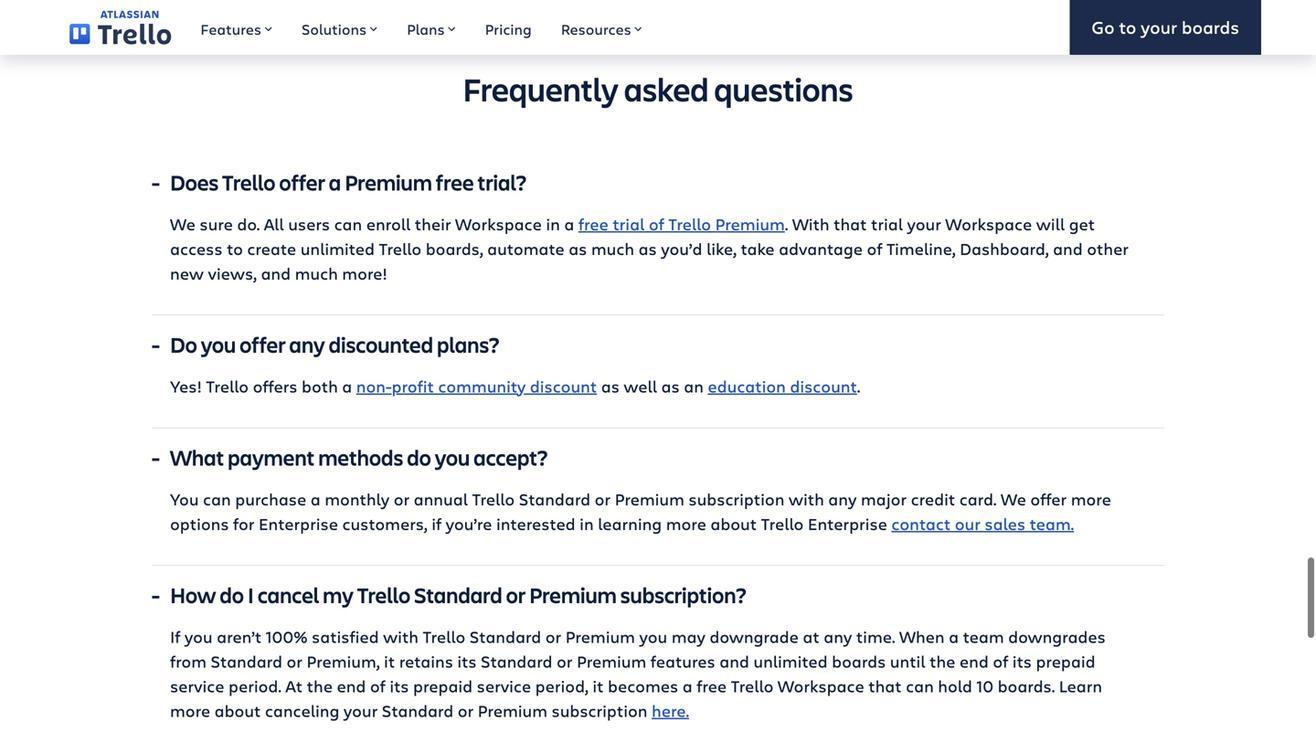 Task type: vqa. For each thing, say whether or not it's contained in the screenshot.
0 Notifications IMAGE
no



Task type: locate. For each thing, give the bounding box(es) containing it.
non-
[[356, 375, 392, 397]]

discount right education
[[790, 375, 857, 397]]

subscription inside you can purchase a monthly or annual trello standard or premium subscription with any major credit card. we offer more options for enterprise customers, if you're interested in learning more about trello enterprise
[[689, 488, 785, 510]]

features
[[201, 19, 261, 39]]

more down "from"
[[170, 700, 210, 721]]

1 vertical spatial that
[[869, 675, 902, 697]]

new
[[170, 262, 204, 284]]

- left what
[[152, 443, 160, 471]]

offer up users
[[279, 168, 325, 196]]

of up you'd at the right of page
[[649, 213, 664, 235]]

of left timeline,
[[867, 237, 882, 259]]

can up options
[[203, 488, 231, 510]]

2 service from the left
[[477, 675, 531, 697]]

0 horizontal spatial we
[[170, 213, 196, 235]]

yes!
[[170, 375, 202, 397]]

or
[[394, 488, 410, 510], [595, 488, 611, 510], [506, 580, 526, 609], [545, 625, 561, 647], [286, 650, 302, 672], [557, 650, 573, 672], [458, 700, 474, 721]]

in
[[546, 213, 560, 235], [580, 513, 594, 535]]

4 - from the top
[[152, 580, 160, 609]]

canceling
[[265, 700, 339, 721]]

1 horizontal spatial .
[[857, 375, 860, 397]]

0 horizontal spatial subscription
[[552, 700, 648, 721]]

that up advantage at the right top
[[834, 213, 867, 235]]

- left how
[[152, 580, 160, 609]]

enterprise down major
[[808, 513, 887, 535]]

premium up enroll
[[345, 168, 432, 196]]

credit
[[911, 488, 955, 510]]

unlimited
[[300, 237, 375, 259], [753, 650, 828, 672]]

and down create
[[261, 262, 291, 284]]

we inside you can purchase a monthly or annual trello standard or premium subscription with any major credit card. we offer more options for enterprise customers, if you're interested in learning more about trello enterprise
[[1001, 488, 1026, 510]]

much left you'd at the right of page
[[591, 237, 634, 259]]

that inside the if you aren't 100% satisfied with trello standard or premium you may downgrade at any time. when a team downgrades from standard or premium, it retains its standard or premium features and unlimited boards until the end of its prepaid service period. at the end of its prepaid service period, it becomes a free trello workspace that can hold 10 boards. learn more about canceling your standard or premium subscription
[[869, 675, 902, 697]]

yes! trello offers both a non-profit community discount as well as an education discount .
[[170, 375, 860, 397]]

1 vertical spatial any
[[828, 488, 857, 510]]

premium up period,
[[565, 625, 635, 647]]

our
[[955, 513, 981, 535]]

1 vertical spatial it
[[593, 675, 604, 697]]

2 vertical spatial offer
[[1030, 488, 1067, 510]]

0 horizontal spatial enterprise
[[259, 513, 338, 535]]

1 horizontal spatial end
[[960, 650, 989, 672]]

1 vertical spatial can
[[203, 488, 231, 510]]

0 vertical spatial much
[[591, 237, 634, 259]]

0 vertical spatial subscription
[[689, 488, 785, 510]]

premium up learning
[[615, 488, 684, 510]]

do
[[407, 443, 431, 471], [220, 580, 244, 609]]

as right the automate
[[569, 237, 587, 259]]

about down period.
[[214, 700, 261, 721]]

end down premium,
[[337, 675, 366, 697]]

1 horizontal spatial to
[[1119, 15, 1137, 39]]

prepaid down downgrades
[[1036, 650, 1096, 672]]

standard up interested
[[519, 488, 591, 510]]

can right users
[[334, 213, 362, 235]]

here. link
[[652, 700, 689, 721]]

- left the do
[[152, 330, 160, 359]]

about up subscription?
[[711, 513, 757, 535]]

if you aren't 100% satisfied with trello standard or premium you may downgrade at any time. when a team downgrades from standard or premium, it retains its standard or premium features and unlimited boards until the end of its prepaid service period. at the end of its prepaid service period, it becomes a free trello workspace that can hold 10 boards. learn more about canceling your standard or premium subscription
[[170, 625, 1106, 721]]

. with that trial your workspace will get access to create unlimited trello boards, automate as much as you'd like, take advantage of timeline, dashboard, and other new views, and much more!
[[170, 213, 1129, 284]]

a up the automate
[[564, 213, 574, 235]]

1 trial from the left
[[613, 213, 645, 235]]

workspace up the dashboard,
[[945, 213, 1032, 235]]

0 horizontal spatial more
[[170, 700, 210, 721]]

much left the "more!"
[[295, 262, 338, 284]]

of down premium,
[[370, 675, 386, 697]]

0 horizontal spatial your
[[344, 700, 378, 721]]

and down downgrade on the bottom of the page
[[720, 650, 749, 672]]

1 horizontal spatial discount
[[790, 375, 857, 397]]

you
[[170, 488, 199, 510]]

about inside the if you aren't 100% satisfied with trello standard or premium you may downgrade at any time. when a team downgrades from standard or premium, it retains its standard or premium features and unlimited boards until the end of its prepaid service period. at the end of its prepaid service period, it becomes a free trello workspace that can hold 10 boards. learn more about canceling your standard or premium subscription
[[214, 700, 261, 721]]

it left retains at the bottom of page
[[384, 650, 395, 672]]

trial?
[[478, 168, 527, 196]]

0 vertical spatial that
[[834, 213, 867, 235]]

0 horizontal spatial workspace
[[455, 213, 542, 235]]

free trial of trello premium link
[[578, 213, 785, 235]]

free inside the if you aren't 100% satisfied with trello standard or premium you may downgrade at any time. when a team downgrades from standard or premium, it retains its standard or premium features and unlimited boards until the end of its prepaid service period. at the end of its prepaid service period, it becomes a free trello workspace that can hold 10 boards. learn more about canceling your standard or premium subscription
[[697, 675, 727, 697]]

enterprise down purchase at the bottom of page
[[259, 513, 338, 535]]

if
[[432, 513, 442, 535]]

downgrades
[[1008, 625, 1106, 647]]

1 horizontal spatial the
[[930, 650, 955, 672]]

service
[[170, 675, 224, 697], [477, 675, 531, 697]]

service left period,
[[477, 675, 531, 697]]

1 horizontal spatial do
[[407, 443, 431, 471]]

offer up offers
[[240, 330, 286, 359]]

0 horizontal spatial about
[[214, 700, 261, 721]]

take
[[741, 237, 775, 259]]

with
[[789, 488, 824, 510], [383, 625, 419, 647]]

its right retains at the bottom of page
[[457, 650, 477, 672]]

2 horizontal spatial and
[[1053, 237, 1083, 259]]

solutions button
[[287, 0, 392, 55]]

- for does trello offer a premium free trial?
[[152, 168, 160, 196]]

payment
[[228, 443, 315, 471]]

2 horizontal spatial your
[[1141, 15, 1177, 39]]

1 vertical spatial in
[[580, 513, 594, 535]]

2 vertical spatial free
[[697, 675, 727, 697]]

- for what payment methods do you accept?
[[152, 443, 160, 471]]

0 horizontal spatial much
[[295, 262, 338, 284]]

boards
[[1182, 15, 1239, 39], [832, 650, 886, 672]]

period,
[[535, 675, 588, 697]]

1 horizontal spatial that
[[869, 675, 902, 697]]

its down retains at the bottom of page
[[390, 675, 409, 697]]

2 vertical spatial and
[[720, 650, 749, 672]]

1 horizontal spatial subscription
[[689, 488, 785, 510]]

0 vertical spatial more
[[1071, 488, 1111, 510]]

100%
[[266, 625, 308, 647]]

contact
[[892, 513, 951, 535]]

cancel
[[258, 580, 319, 609]]

0 vertical spatial .
[[785, 213, 788, 235]]

and inside the if you aren't 100% satisfied with trello standard or premium you may downgrade at any time. when a team downgrades from standard or premium, it retains its standard or premium features and unlimited boards until the end of its prepaid service period. at the end of its prepaid service period, it becomes a free trello workspace that can hold 10 boards. learn more about canceling your standard or premium subscription
[[720, 650, 749, 672]]

2 horizontal spatial more
[[1071, 488, 1111, 510]]

2 vertical spatial any
[[824, 625, 852, 647]]

a left monthly at the left of the page
[[311, 488, 321, 510]]

trello
[[222, 168, 276, 196], [668, 213, 711, 235], [379, 237, 422, 259], [206, 375, 249, 397], [472, 488, 515, 510], [761, 513, 804, 535], [357, 580, 410, 609], [423, 625, 465, 647], [731, 675, 774, 697]]

with up retains at the bottom of page
[[383, 625, 419, 647]]

workspace
[[455, 213, 542, 235], [945, 213, 1032, 235], [778, 675, 864, 697]]

create
[[247, 237, 296, 259]]

0 vertical spatial free
[[436, 168, 474, 196]]

major
[[861, 488, 907, 510]]

0 horizontal spatial its
[[390, 675, 409, 697]]

your inside the if you aren't 100% satisfied with trello standard or premium you may downgrade at any time. when a team downgrades from standard or premium, it retains its standard or premium features and unlimited boards until the end of its prepaid service period. at the end of its prepaid service period, it becomes a free trello workspace that can hold 10 boards. learn more about canceling your standard or premium subscription
[[344, 700, 378, 721]]

standard down how do i cancel my trello standard or premium subscription?
[[470, 625, 541, 647]]

you right 'if'
[[185, 625, 213, 647]]

0 horizontal spatial unlimited
[[300, 237, 375, 259]]

0 horizontal spatial boards
[[832, 650, 886, 672]]

1 horizontal spatial can
[[334, 213, 362, 235]]

0 vertical spatial we
[[170, 213, 196, 235]]

0 horizontal spatial in
[[546, 213, 560, 235]]

can inside you can purchase a monthly or annual trello standard or premium subscription with any major credit card. we offer more options for enterprise customers, if you're interested in learning more about trello enterprise
[[203, 488, 231, 510]]

offer
[[279, 168, 325, 196], [240, 330, 286, 359], [1030, 488, 1067, 510]]

0 vertical spatial your
[[1141, 15, 1177, 39]]

team
[[963, 625, 1004, 647]]

does
[[170, 168, 219, 196]]

-
[[152, 168, 160, 196], [152, 330, 160, 359], [152, 443, 160, 471], [152, 580, 160, 609]]

do you offer any discounted plans?
[[170, 330, 499, 359]]

any right the at
[[824, 625, 852, 647]]

0 horizontal spatial trial
[[613, 213, 645, 235]]

1 horizontal spatial boards
[[1182, 15, 1239, 39]]

0 horizontal spatial to
[[227, 237, 243, 259]]

community
[[438, 375, 526, 397]]

1 horizontal spatial its
[[457, 650, 477, 672]]

1 vertical spatial free
[[578, 213, 609, 235]]

. inside . with that trial your workspace will get access to create unlimited trello boards, automate as much as you'd like, take advantage of timeline, dashboard, and other new views, and much more!
[[785, 213, 788, 235]]

access
[[170, 237, 223, 259]]

we
[[170, 213, 196, 235], [1001, 488, 1026, 510]]

0 horizontal spatial discount
[[530, 375, 597, 397]]

the up hold
[[930, 650, 955, 672]]

prepaid down retains at the bottom of page
[[413, 675, 473, 697]]

of inside . with that trial your workspace will get access to create unlimited trello boards, automate as much as you'd like, take advantage of timeline, dashboard, and other new views, and much more!
[[867, 237, 882, 259]]

more inside the if you aren't 100% satisfied with trello standard or premium you may downgrade at any time. when a team downgrades from standard or premium, it retains its standard or premium features and unlimited boards until the end of its prepaid service period. at the end of its prepaid service period, it becomes a free trello workspace that can hold 10 boards. learn more about canceling your standard or premium subscription
[[170, 700, 210, 721]]

and down 'get'
[[1053, 237, 1083, 259]]

- left does
[[152, 168, 160, 196]]

in left learning
[[580, 513, 594, 535]]

its up boards.
[[1013, 650, 1032, 672]]

more right learning
[[666, 513, 706, 535]]

prepaid
[[1036, 650, 1096, 672], [413, 675, 473, 697]]

0 horizontal spatial can
[[203, 488, 231, 510]]

a right the make at the top of page
[[634, 4, 643, 24]]

pricing
[[485, 19, 532, 39]]

at
[[286, 675, 303, 697]]

the
[[930, 650, 955, 672], [307, 675, 333, 697]]

any left major
[[828, 488, 857, 510]]

0 horizontal spatial prepaid
[[413, 675, 473, 697]]

workspace inside the if you aren't 100% satisfied with trello standard or premium you may downgrade at any time. when a team downgrades from standard or premium, it retains its standard or premium features and unlimited boards until the end of its prepaid service period. at the end of its prepaid service period, it becomes a free trello workspace that can hold 10 boards. learn more about canceling your standard or premium subscription
[[778, 675, 864, 697]]

sure
[[200, 213, 233, 235]]

that down until
[[869, 675, 902, 697]]

1 horizontal spatial much
[[591, 237, 634, 259]]

discount left well
[[530, 375, 597, 397]]

any inside you can purchase a monthly or annual trello standard or premium subscription with any major credit card. we offer more options for enterprise customers, if you're interested in learning more about trello enterprise
[[828, 488, 857, 510]]

offers
[[253, 375, 297, 397]]

subscription inside the if you aren't 100% satisfied with trello standard or premium you may downgrade at any time. when a team downgrades from standard or premium, it retains its standard or premium features and unlimited boards until the end of its prepaid service period. at the end of its prepaid service period, it becomes a free trello workspace that can hold 10 boards. learn more about canceling your standard or premium subscription
[[552, 700, 648, 721]]

standard up period,
[[481, 650, 552, 672]]

a
[[634, 4, 643, 24], [329, 168, 341, 196], [564, 213, 574, 235], [342, 375, 352, 397], [311, 488, 321, 510], [949, 625, 959, 647], [683, 675, 693, 697]]

we sure do. all users can enroll their workspace in a free trial of trello premium
[[170, 213, 785, 235]]

0 vertical spatial unlimited
[[300, 237, 375, 259]]

premium up "becomes"
[[577, 650, 646, 672]]

1 vertical spatial your
[[907, 213, 941, 235]]

premium up take
[[715, 213, 785, 235]]

you left 'may'
[[639, 625, 667, 647]]

- for do you offer any discounted plans?
[[152, 330, 160, 359]]

unlimited inside the if you aren't 100% satisfied with trello standard or premium you may downgrade at any time. when a team downgrades from standard or premium, it retains its standard or premium features and unlimited boards until the end of its prepaid service period. at the end of its prepaid service period, it becomes a free trello workspace that can hold 10 boards. learn more about canceling your standard or premium subscription
[[753, 650, 828, 672]]

frequently asked questions
[[463, 67, 853, 110]]

we up sales
[[1001, 488, 1026, 510]]

unlimited up the "more!"
[[300, 237, 375, 259]]

you can purchase a monthly or annual trello standard or premium subscription with any major credit card. we offer more options for enterprise customers, if you're interested in learning more about trello enterprise
[[170, 488, 1111, 535]]

do up annual
[[407, 443, 431, 471]]

1 horizontal spatial enterprise
[[808, 513, 887, 535]]

your up timeline,
[[907, 213, 941, 235]]

standard
[[519, 488, 591, 510], [414, 580, 502, 609], [470, 625, 541, 647], [211, 650, 282, 672], [481, 650, 552, 672], [382, 700, 454, 721]]

1 horizontal spatial we
[[1001, 488, 1026, 510]]

0 vertical spatial can
[[334, 213, 362, 235]]

do left i
[[220, 580, 244, 609]]

1 vertical spatial unlimited
[[753, 650, 828, 672]]

your right go on the top right of the page
[[1141, 15, 1177, 39]]

1 horizontal spatial service
[[477, 675, 531, 697]]

of
[[649, 213, 664, 235], [867, 237, 882, 259], [993, 650, 1008, 672], [370, 675, 386, 697]]

any
[[289, 330, 325, 359], [828, 488, 857, 510], [824, 625, 852, 647]]

trello inside . with that trial your workspace will get access to create unlimited trello boards, automate as much as you'd like, take advantage of timeline, dashboard, and other new views, and much more!
[[379, 237, 422, 259]]

monthly
[[325, 488, 390, 510]]

2 vertical spatial more
[[170, 700, 210, 721]]

a inside the make a suggestion link
[[634, 4, 643, 24]]

downgrade
[[710, 625, 799, 647]]

workspace down the at
[[778, 675, 864, 697]]

any up both
[[289, 330, 325, 359]]

education
[[708, 375, 786, 397]]

offer up 'team.'
[[1030, 488, 1067, 510]]

1 vertical spatial subscription
[[552, 700, 648, 721]]

you up annual
[[435, 443, 470, 471]]

1 vertical spatial prepaid
[[413, 675, 473, 697]]

1 - from the top
[[152, 168, 160, 196]]

1 horizontal spatial and
[[720, 650, 749, 672]]

1 horizontal spatial your
[[907, 213, 941, 235]]

service down "from"
[[170, 675, 224, 697]]

offer for you
[[240, 330, 286, 359]]

as left you'd at the right of page
[[638, 237, 657, 259]]

3 - from the top
[[152, 443, 160, 471]]

2 - from the top
[[152, 330, 160, 359]]

get
[[1069, 213, 1095, 235]]

1 vertical spatial offer
[[240, 330, 286, 359]]

1 vertical spatial .
[[857, 375, 860, 397]]

can down until
[[906, 675, 934, 697]]

2 horizontal spatial workspace
[[945, 213, 1032, 235]]

0 horizontal spatial service
[[170, 675, 224, 697]]

0 horizontal spatial it
[[384, 650, 395, 672]]

0 horizontal spatial that
[[834, 213, 867, 235]]

in up the automate
[[546, 213, 560, 235]]

workspace up the automate
[[455, 213, 542, 235]]

2 trial from the left
[[871, 213, 903, 235]]

0 vertical spatial any
[[289, 330, 325, 359]]

1 vertical spatial much
[[295, 262, 338, 284]]

your inside . with that trial your workspace will get access to create unlimited trello boards, automate as much as you'd like, take advantage of timeline, dashboard, and other new views, and much more!
[[907, 213, 941, 235]]

the right at
[[307, 675, 333, 697]]

contact our sales team.
[[892, 513, 1074, 535]]

1 vertical spatial with
[[383, 625, 419, 647]]

annual
[[414, 488, 468, 510]]

may
[[672, 625, 706, 647]]

2 horizontal spatial its
[[1013, 650, 1032, 672]]

more up 'team.'
[[1071, 488, 1111, 510]]

0 horizontal spatial end
[[337, 675, 366, 697]]

1 horizontal spatial more
[[666, 513, 706, 535]]

you
[[201, 330, 236, 359], [435, 443, 470, 471], [185, 625, 213, 647], [639, 625, 667, 647]]

users
[[288, 213, 330, 235]]

0 vertical spatial offer
[[279, 168, 325, 196]]

0 horizontal spatial the
[[307, 675, 333, 697]]

0 horizontal spatial with
[[383, 625, 419, 647]]

0 vertical spatial about
[[711, 513, 757, 535]]

with left major
[[789, 488, 824, 510]]

what payment methods do you accept?
[[170, 443, 548, 471]]

1 horizontal spatial with
[[789, 488, 824, 510]]

to up views,
[[227, 237, 243, 259]]

1 vertical spatial about
[[214, 700, 261, 721]]

end down the team
[[960, 650, 989, 672]]

until
[[890, 650, 925, 672]]

10
[[977, 675, 994, 697]]

2 vertical spatial your
[[344, 700, 378, 721]]

in inside you can purchase a monthly or annual trello standard or premium subscription with any major credit card. we offer more options for enterprise customers, if you're interested in learning more about trello enterprise
[[580, 513, 594, 535]]

1 horizontal spatial trial
[[871, 213, 903, 235]]

your down premium,
[[344, 700, 378, 721]]

1 horizontal spatial in
[[580, 513, 594, 535]]

about
[[711, 513, 757, 535], [214, 700, 261, 721]]

features
[[651, 650, 715, 672]]

profit
[[392, 375, 434, 397]]

unlimited down the at
[[753, 650, 828, 672]]

offer for trello
[[279, 168, 325, 196]]

we up access
[[170, 213, 196, 235]]

1 vertical spatial to
[[227, 237, 243, 259]]

make
[[593, 4, 630, 24]]

0 horizontal spatial do
[[220, 580, 244, 609]]

1 horizontal spatial about
[[711, 513, 757, 535]]

to right go on the top right of the page
[[1119, 15, 1137, 39]]

it right period,
[[593, 675, 604, 697]]



Task type: describe. For each thing, give the bounding box(es) containing it.
what
[[170, 443, 224, 471]]

with inside the if you aren't 100% satisfied with trello standard or premium you may downgrade at any time. when a team downgrades from standard or premium, it retains its standard or premium features and unlimited boards until the end of its prepaid service period. at the end of its prepaid service period, it becomes a free trello workspace that can hold 10 boards. learn more about canceling your standard or premium subscription
[[383, 625, 419, 647]]

dashboard,
[[960, 237, 1049, 259]]

discounted
[[329, 330, 433, 359]]

trial inside . with that trial your workspace will get access to create unlimited trello boards, automate as much as you'd like, take advantage of timeline, dashboard, and other new views, and much more!
[[871, 213, 903, 235]]

period.
[[228, 675, 281, 697]]

a down features
[[683, 675, 693, 697]]

subscription?
[[620, 580, 746, 609]]

i
[[248, 580, 254, 609]]

when
[[899, 625, 945, 647]]

card.
[[959, 488, 997, 510]]

0 vertical spatial to
[[1119, 15, 1137, 39]]

becomes
[[608, 675, 678, 697]]

premium inside you can purchase a monthly or annual trello standard or premium subscription with any major credit card. we offer more options for enterprise customers, if you're interested in learning more about trello enterprise
[[615, 488, 684, 510]]

1 horizontal spatial free
[[578, 213, 609, 235]]

1 vertical spatial the
[[307, 675, 333, 697]]

purchase
[[235, 488, 306, 510]]

boards,
[[426, 237, 483, 259]]

make a suggestion link
[[577, 0, 739, 38]]

of up 10 at the right of the page
[[993, 650, 1008, 672]]

0 vertical spatial end
[[960, 650, 989, 672]]

go to your boards link
[[1070, 0, 1261, 55]]

a left non-
[[342, 375, 352, 397]]

2 discount from the left
[[790, 375, 857, 397]]

go
[[1092, 15, 1115, 39]]

education discount link
[[708, 375, 857, 397]]

satisfied
[[312, 625, 379, 647]]

here.
[[652, 700, 689, 721]]

0 horizontal spatial and
[[261, 262, 291, 284]]

1 service from the left
[[170, 675, 224, 697]]

a left the team
[[949, 625, 959, 647]]

time.
[[856, 625, 895, 647]]

0 vertical spatial prepaid
[[1036, 650, 1096, 672]]

views,
[[208, 262, 257, 284]]

questions
[[714, 67, 853, 110]]

with
[[792, 213, 830, 235]]

as left an
[[661, 375, 680, 397]]

methods
[[318, 443, 403, 471]]

options
[[170, 513, 229, 535]]

1 enterprise from the left
[[259, 513, 338, 535]]

resources button
[[546, 0, 657, 55]]

accept?
[[474, 443, 548, 471]]

atlassian trello image
[[69, 10, 171, 45]]

offer inside you can purchase a monthly or annual trello standard or premium subscription with any major credit card. we offer more options for enterprise customers, if you're interested in learning more about trello enterprise
[[1030, 488, 1067, 510]]

workspace inside . with that trial your workspace will get access to create unlimited trello boards, automate as much as you'd like, take advantage of timeline, dashboard, and other new views, and much more!
[[945, 213, 1032, 235]]

standard inside you can purchase a monthly or annual trello standard or premium subscription with any major credit card. we offer more options for enterprise customers, if you're interested in learning more about trello enterprise
[[519, 488, 591, 510]]

will
[[1036, 213, 1065, 235]]

do
[[170, 330, 197, 359]]

with inside you can purchase a monthly or annual trello standard or premium subscription with any major credit card. we offer more options for enterprise customers, if you're interested in learning more about trello enterprise
[[789, 488, 824, 510]]

resources
[[561, 19, 631, 39]]

1 horizontal spatial it
[[593, 675, 604, 697]]

you'd
[[661, 237, 702, 259]]

1 vertical spatial do
[[220, 580, 244, 609]]

premium down interested
[[529, 580, 617, 609]]

2 enterprise from the left
[[808, 513, 887, 535]]

standard down retains at the bottom of page
[[382, 700, 454, 721]]

aren't
[[217, 625, 262, 647]]

my
[[323, 580, 354, 609]]

unlimited inside . with that trial your workspace will get access to create unlimited trello boards, automate as much as you'd like, take advantage of timeline, dashboard, and other new views, and much more!
[[300, 237, 375, 259]]

boards inside the if you aren't 100% satisfied with trello standard or premium you may downgrade at any time. when a team downgrades from standard or premium, it retains its standard or premium features and unlimited boards until the end of its prepaid service period. at the end of its prepaid service period, it becomes a free trello workspace that can hold 10 boards. learn more about canceling your standard or premium subscription
[[832, 650, 886, 672]]

contact our sales team. link
[[892, 513, 1074, 535]]

how do i cancel my trello standard or premium subscription?
[[170, 580, 746, 609]]

1 discount from the left
[[530, 375, 597, 397]]

standard down 'you're' on the bottom left
[[414, 580, 502, 609]]

pricing link
[[470, 0, 546, 55]]

about inside you can purchase a monthly or annual trello standard or premium subscription with any major credit card. we offer more options for enterprise customers, if you're interested in learning more about trello enterprise
[[711, 513, 757, 535]]

features button
[[186, 0, 287, 55]]

automate
[[487, 237, 565, 259]]

make a suggestion
[[593, 4, 724, 24]]

plans
[[407, 19, 445, 39]]

premium down period,
[[478, 700, 547, 721]]

plans?
[[437, 330, 499, 359]]

non-profit community discount link
[[356, 375, 597, 397]]

0 vertical spatial in
[[546, 213, 560, 235]]

plans button
[[392, 0, 470, 55]]

as left well
[[601, 375, 620, 397]]

learning
[[598, 513, 662, 535]]

standard down aren't in the left bottom of the page
[[211, 650, 282, 672]]

from
[[170, 650, 207, 672]]

both
[[302, 375, 338, 397]]

0 vertical spatial it
[[384, 650, 395, 672]]

that inside . with that trial your workspace will get access to create unlimited trello boards, automate as much as you'd like, take advantage of timeline, dashboard, and other new views, and much more!
[[834, 213, 867, 235]]

hold
[[938, 675, 972, 697]]

0 horizontal spatial free
[[436, 168, 474, 196]]

if
[[170, 625, 180, 647]]

0 vertical spatial boards
[[1182, 15, 1239, 39]]

go to your boards
[[1092, 15, 1239, 39]]

well
[[624, 375, 657, 397]]

enroll
[[366, 213, 411, 235]]

interested
[[496, 513, 576, 535]]

a inside you can purchase a monthly or annual trello standard or premium subscription with any major credit card. we offer more options for enterprise customers, if you're interested in learning more about trello enterprise
[[311, 488, 321, 510]]

their
[[415, 213, 451, 235]]

more!
[[342, 262, 387, 284]]

you right the do
[[201, 330, 236, 359]]

sales
[[985, 513, 1026, 535]]

to inside . with that trial your workspace will get access to create unlimited trello boards, automate as much as you'd like, take advantage of timeline, dashboard, and other new views, and much more!
[[227, 237, 243, 259]]

frequently
[[463, 67, 619, 110]]

can inside the if you aren't 100% satisfied with trello standard or premium you may downgrade at any time. when a team downgrades from standard or premium, it retains its standard or premium features and unlimited boards until the end of its prepaid service period. at the end of its prepaid service period, it becomes a free trello workspace that can hold 10 boards. learn more about canceling your standard or premium subscription
[[906, 675, 934, 697]]

suggestion
[[647, 4, 724, 24]]

0 vertical spatial and
[[1053, 237, 1083, 259]]

1 vertical spatial end
[[337, 675, 366, 697]]

does trello offer a premium free trial?
[[170, 168, 527, 196]]

- for how do i cancel my trello standard or premium subscription?
[[152, 580, 160, 609]]

1 vertical spatial more
[[666, 513, 706, 535]]

learn
[[1059, 675, 1102, 697]]

customers,
[[342, 513, 427, 535]]

0 vertical spatial do
[[407, 443, 431, 471]]

advantage
[[779, 237, 863, 259]]

a up users
[[329, 168, 341, 196]]

any inside the if you aren't 100% satisfied with trello standard or premium you may downgrade at any time. when a team downgrades from standard or premium, it retains its standard or premium features and unlimited boards until the end of its prepaid service period. at the end of its prepaid service period, it becomes a free trello workspace that can hold 10 boards. learn more about canceling your standard or premium subscription
[[824, 625, 852, 647]]

all
[[264, 213, 284, 235]]

asked
[[624, 67, 709, 110]]

team.
[[1030, 513, 1074, 535]]

an
[[684, 375, 704, 397]]

how
[[170, 580, 216, 609]]



